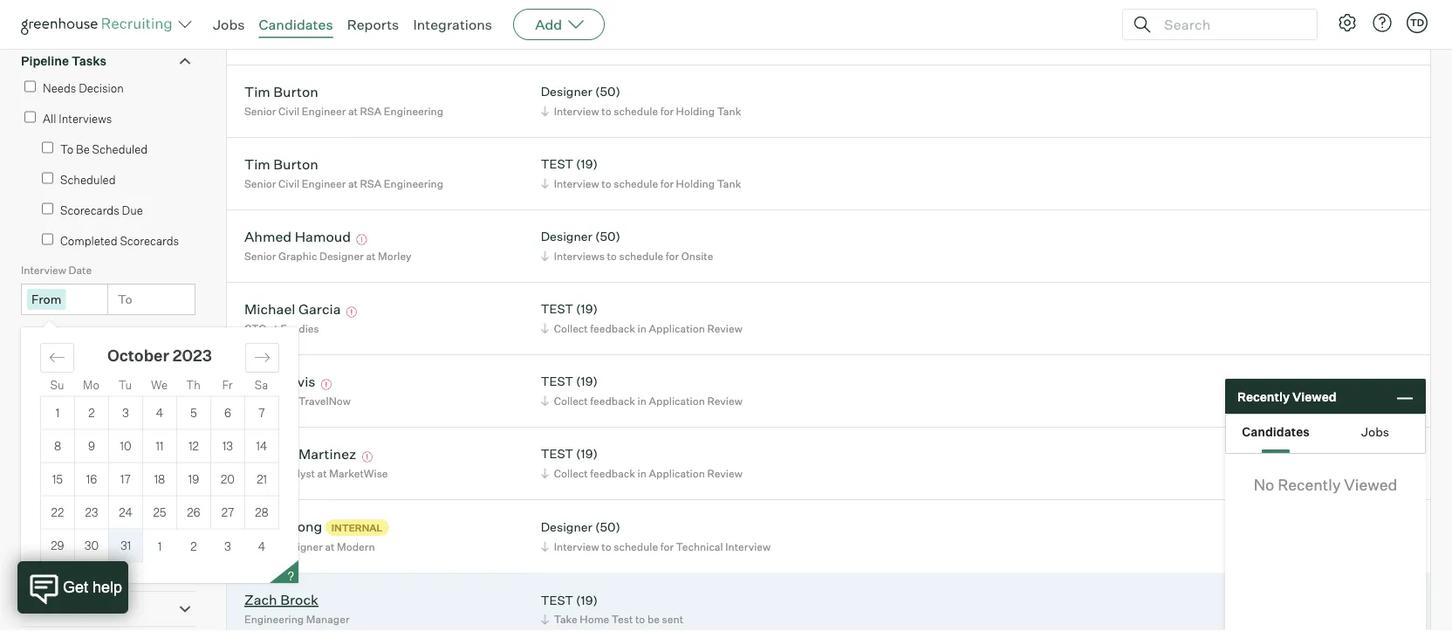 Task type: vqa. For each thing, say whether or not it's contained in the screenshot.


Task type: describe. For each thing, give the bounding box(es) containing it.
(19) for ux/ui designer at anyway, inc.
[[576, 12, 598, 27]]

junior analyst at marketwise
[[244, 467, 388, 480]]

completed scorecards
[[60, 234, 179, 248]]

test for engineering manager
[[541, 592, 574, 608]]

jane davis
[[244, 372, 316, 390]]

collect feedback in application review link for michael martinez
[[538, 465, 747, 482]]

michael for michael martinez
[[244, 445, 295, 462]]

application for michael garcia
[[649, 322, 705, 335]]

td
[[1411, 17, 1425, 28]]

ahmed hamoud link
[[244, 228, 351, 248]]

morley
[[378, 249, 412, 262]]

to inside test (19) take home test to be sent
[[635, 613, 645, 626]]

jacob
[[244, 10, 284, 28]]

janet wong link
[[244, 517, 322, 537]]

tasks
[[72, 53, 107, 69]]

candidates link
[[259, 16, 333, 33]]

4 senior from the top
[[244, 540, 276, 554]]

0 vertical spatial candidates
[[259, 16, 333, 33]]

jane davis link
[[244, 372, 316, 393]]

12
[[189, 439, 199, 453]]

26
[[187, 506, 200, 520]]

jane davis has been in application review for more than 5 days image
[[319, 379, 334, 390]]

to for to
[[118, 292, 132, 307]]

28 button
[[245, 496, 278, 529]]

test up 8 button
[[21, 395, 42, 408]]

zach
[[244, 591, 277, 609]]

ahmed
[[244, 228, 292, 245]]

be
[[76, 142, 90, 156]]

at inside jacob rogers ux/ui designer at anyway, inc.
[[324, 32, 334, 45]]

schedule for designer (50) interviews to schedule for onsite
[[619, 249, 664, 262]]

16
[[86, 472, 97, 486]]

30 button
[[75, 530, 108, 562]]

19
[[188, 472, 199, 486]]

28
[[255, 506, 269, 520]]

add button
[[513, 9, 605, 40]]

0 vertical spatial all
[[43, 111, 56, 125]]

mo
[[83, 378, 99, 392]]

to for designer (50) interview to schedule for technical interview
[[602, 540, 612, 553]]

in for michael martinez
[[638, 467, 647, 480]]

responsibility
[[21, 18, 106, 33]]

20
[[221, 472, 235, 486]]

engineering inside zach brock engineering manager
[[244, 613, 304, 626]]

2 for left 2 button
[[88, 406, 95, 420]]

test left score
[[21, 461, 42, 474]]

25
[[153, 506, 166, 520]]

interviews for test
[[554, 32, 605, 45]]

modern
[[337, 540, 375, 554]]

1 vertical spatial interviews
[[59, 111, 112, 125]]

interviews to schedule for preliminary screen link
[[538, 30, 779, 47]]

2 test (19) collect feedback in application review from the top
[[541, 374, 743, 407]]

20 button
[[211, 463, 244, 496]]

date
[[69, 263, 92, 276]]

schedule for designer (50) interview to schedule for holding tank
[[614, 104, 658, 118]]

preliminary
[[682, 32, 738, 45]]

tim for designer
[[244, 83, 270, 100]]

To Be Scheduled checkbox
[[42, 142, 53, 153]]

october 2023
[[107, 345, 212, 365]]

take home test to be sent link
[[538, 611, 688, 628]]

holding for (50)
[[676, 104, 715, 118]]

interviews to schedule for onsite link
[[538, 248, 718, 264]]

marketwise
[[329, 467, 388, 480]]

all interviews
[[43, 111, 112, 125]]

michael garcia link
[[244, 300, 341, 320]]

michael garcia
[[244, 300, 341, 317]]

0 vertical spatial 3 button
[[109, 397, 142, 429]]

2 for the right 2 button
[[191, 539, 197, 553]]

holding for (19)
[[676, 177, 715, 190]]

Completed Scorecards checkbox
[[42, 234, 53, 245]]

collect for michael garcia
[[554, 322, 588, 335]]

Search text field
[[1160, 12, 1301, 37]]

1 vertical spatial test status
[[31, 424, 95, 439]]

17 button
[[109, 463, 142, 496]]

for for designer (50) interview to schedule for holding tank
[[660, 104, 674, 118]]

17
[[121, 472, 131, 486]]

cto
[[244, 322, 266, 335]]

26 button
[[177, 496, 210, 529]]

1 horizontal spatial candidates
[[1242, 424, 1310, 440]]

rsa for test (19)
[[360, 177, 382, 190]]

at down "martinez"
[[317, 467, 327, 480]]

designer (50) interview to schedule for holding tank
[[541, 84, 741, 118]]

interviews for designer
[[554, 249, 605, 262]]

internal
[[332, 522, 383, 533]]

to for to be scheduled
[[60, 142, 74, 156]]

analyst
[[278, 467, 315, 480]]

Needs Decision checkbox
[[24, 81, 36, 92]]

tim burton link for test
[[244, 155, 318, 175]]

october 2023 region
[[21, 328, 814, 583]]

recently viewed
[[1238, 389, 1337, 404]]

feedback for michael garcia
[[590, 322, 635, 335]]

designer inside "designer (50) interview to schedule for technical interview"
[[541, 519, 593, 535]]

feedback for michael martinez
[[590, 467, 635, 480]]

interview date
[[21, 263, 92, 276]]

education
[[21, 602, 81, 617]]

designer (50) interview to schedule for technical interview
[[541, 519, 771, 553]]

24
[[119, 506, 133, 520]]

30
[[84, 539, 99, 553]]

operator
[[31, 489, 82, 505]]

for for test (19) interviews to schedule for preliminary screen
[[666, 32, 679, 45]]

1 horizontal spatial 1 button
[[143, 530, 177, 562]]

offer element
[[21, 525, 196, 591]]

test (19) collect feedback in application review for michael garcia
[[541, 301, 743, 335]]

(19) for junior analyst at marketwise
[[576, 446, 598, 461]]

test inside test (19) take home test to be sent
[[612, 613, 633, 626]]

18
[[154, 472, 165, 486]]

6 button
[[211, 397, 244, 429]]

director at travelnow
[[244, 394, 351, 407]]

1 horizontal spatial jobs
[[1362, 424, 1390, 440]]

interview for designer (50) interview to schedule for technical interview
[[554, 540, 599, 553]]

16 button
[[75, 463, 108, 496]]

to for designer (50) interviews to schedule for onsite
[[607, 249, 617, 262]]

test (19) take home test to be sent
[[541, 592, 684, 626]]

All Interviews checkbox
[[24, 111, 36, 123]]

9
[[88, 439, 95, 453]]

24 button
[[109, 496, 142, 529]]

michael martinez has been in application review for more than 5 days image
[[359, 452, 375, 462]]

for for designer (50) interview to schedule for technical interview
[[660, 540, 674, 553]]

tank for (19)
[[717, 177, 741, 190]]

ahmed hamoud
[[244, 228, 351, 245]]

2 senior from the top
[[244, 177, 276, 190]]

michael for michael garcia
[[244, 300, 295, 317]]

review for michael martinez
[[707, 467, 743, 480]]

all for offer
[[31, 555, 46, 571]]

martinez
[[298, 445, 356, 462]]

at up ahmed hamoud has been in onsite for more than 21 days icon
[[348, 177, 358, 190]]

1 vertical spatial scheduled
[[60, 173, 116, 187]]

test for ux/ui designer at anyway, inc.
[[541, 12, 574, 27]]

0 vertical spatial scheduled
[[92, 142, 148, 156]]

31 button
[[109, 530, 142, 562]]

for for test (19) interview to schedule for holding tank
[[660, 177, 674, 190]]

0 horizontal spatial 1
[[56, 406, 60, 420]]

in for michael garcia
[[638, 322, 647, 335]]

1 horizontal spatial 2 button
[[177, 530, 211, 562]]

?
[[288, 569, 294, 583]]

4 (19) from the top
[[576, 374, 598, 389]]

11 button
[[143, 430, 176, 462]]

davis
[[279, 372, 316, 390]]

tim burton senior civil engineer at rsa engineering for designer (50)
[[244, 83, 443, 118]]

schedule for test (19) interview to schedule for holding tank
[[614, 177, 658, 190]]

1 horizontal spatial viewed
[[1345, 475, 1398, 494]]

8 button
[[41, 430, 74, 462]]

test (19) interview to schedule for holding tank
[[541, 156, 741, 190]]

22
[[51, 506, 64, 520]]

1 vertical spatial 1
[[158, 539, 162, 553]]

travelnow
[[299, 394, 351, 407]]

zach brock link
[[244, 591, 319, 611]]

technical
[[676, 540, 723, 553]]

sa
[[255, 378, 268, 392]]

move backward to switch to the previous month. image
[[49, 349, 65, 366]]

test for cto at foodies
[[541, 301, 574, 317]]

decision
[[79, 81, 124, 95]]

status for test status
[[45, 395, 77, 408]]

at left modern
[[325, 540, 335, 554]]

junior
[[244, 467, 276, 480]]

jacob rogers ux/ui designer at anyway, inc.
[[244, 10, 398, 45]]

at right the cto
[[269, 322, 278, 335]]

take
[[554, 613, 578, 626]]

10
[[120, 439, 131, 453]]

2 collect from the top
[[554, 394, 588, 407]]

ux/ui
[[244, 32, 276, 45]]

engineering for test
[[384, 177, 443, 190]]

5 button
[[177, 397, 210, 429]]

Scheduled checkbox
[[42, 173, 53, 184]]

0 vertical spatial test status
[[21, 395, 77, 408]]

15
[[52, 472, 63, 486]]

test score
[[21, 461, 73, 474]]

greenhouse recruiting image
[[21, 14, 178, 35]]

1 vertical spatial recently
[[1278, 475, 1341, 494]]

for for designer (50) interviews to schedule for onsite
[[666, 249, 679, 262]]

0 vertical spatial recently
[[1238, 389, 1290, 404]]

review for michael garcia
[[707, 322, 743, 335]]

screen
[[740, 32, 775, 45]]

0 vertical spatial jobs
[[213, 16, 245, 33]]

23
[[85, 506, 98, 520]]

jacob rogers link
[[244, 10, 334, 30]]



Task type: locate. For each thing, give the bounding box(es) containing it.
0 vertical spatial michael
[[244, 300, 295, 317]]

3 collect feedback in application review link from the top
[[538, 465, 747, 482]]

senior down ux/ui
[[244, 104, 276, 118]]

tank inside the designer (50) interview to schedule for holding tank
[[717, 104, 741, 118]]

to up designer (50) interviews to schedule for onsite
[[602, 177, 612, 190]]

schedule up designer (50) interviews to schedule for onsite
[[614, 177, 658, 190]]

schedule inside "designer (50) interview to schedule for technical interview"
[[614, 540, 658, 553]]

scorecards due
[[60, 203, 143, 217]]

test right home
[[612, 613, 633, 626]]

3 (50) from the top
[[595, 519, 621, 535]]

2 vertical spatial collect
[[554, 467, 588, 480]]

test status up the '8'
[[31, 424, 95, 439]]

0 vertical spatial rsa
[[360, 104, 382, 118]]

22 button
[[41, 496, 74, 529]]

0 vertical spatial interviews
[[554, 32, 605, 45]]

for inside "designer (50) interview to schedule for technical interview"
[[660, 540, 674, 553]]

1 tim burton senior civil engineer at rsa engineering from the top
[[244, 83, 443, 118]]

we
[[151, 378, 168, 392]]

engineering up 'morley'
[[384, 177, 443, 190]]

1 vertical spatial scorecards
[[120, 234, 179, 248]]

1 vertical spatial michael
[[244, 445, 295, 462]]

configure image
[[1337, 12, 1358, 33]]

for up test (19) interview to schedule for holding tank
[[660, 104, 674, 118]]

0 vertical spatial burton
[[273, 83, 318, 100]]

all inside 'availability status' element
[[31, 358, 46, 373]]

test inside test (19) interview to schedule for holding tank
[[541, 156, 574, 172]]

1 vertical spatial interview to schedule for holding tank link
[[538, 175, 746, 192]]

wong
[[284, 517, 322, 535]]

availability status element
[[21, 328, 196, 393]]

collect feedback in application review link for michael garcia
[[538, 320, 747, 337]]

0 vertical spatial in
[[638, 322, 647, 335]]

1 vertical spatial 4 button
[[245, 530, 279, 562]]

5 (19) from the top
[[576, 446, 598, 461]]

2 button down mo
[[75, 397, 108, 429]]

interview to schedule for holding tank link up designer (50) interviews to schedule for onsite
[[538, 175, 746, 192]]

all left move backward to switch to the previous month. icon
[[31, 358, 46, 373]]

tab list
[[1226, 415, 1425, 453]]

0 vertical spatial scorecards
[[60, 203, 119, 217]]

onsite
[[682, 249, 714, 262]]

sent
[[662, 613, 684, 626]]

2 vertical spatial application
[[649, 467, 705, 480]]

0 horizontal spatial 4 button
[[143, 397, 176, 429]]

to up october
[[118, 292, 132, 307]]

application for michael martinez
[[649, 467, 705, 480]]

3 review from the top
[[707, 467, 743, 480]]

1 test (19) collect feedback in application review from the top
[[541, 301, 743, 335]]

interview to schedule for holding tank link up test (19) interview to schedule for holding tank
[[538, 103, 746, 119]]

2 vertical spatial status
[[58, 424, 95, 439]]

1 down su
[[56, 406, 60, 420]]

test for senior civil engineer at rsa engineering
[[541, 156, 574, 172]]

rsa
[[360, 104, 382, 118], [360, 177, 382, 190]]

holding
[[676, 104, 715, 118], [676, 177, 715, 190]]

(19) inside test (19) interviews to schedule for preliminary screen
[[576, 12, 598, 27]]

1 horizontal spatial scorecards
[[120, 234, 179, 248]]

burton up ahmed hamoud
[[273, 155, 318, 173]]

candidates
[[259, 16, 333, 33], [1242, 424, 1310, 440]]

4 down we
[[156, 406, 163, 420]]

3 down tu
[[122, 406, 129, 420]]

ahmed hamoud has been in onsite for more than 21 days image
[[354, 235, 370, 245]]

tim burton senior civil engineer at rsa engineering for test (19)
[[244, 155, 443, 190]]

1 vertical spatial (50)
[[595, 229, 621, 244]]

1 vertical spatial review
[[707, 394, 743, 407]]

to inside test (19) interviews to schedule for preliminary screen
[[607, 32, 617, 45]]

(50) up interviews to schedule for onsite link
[[595, 229, 621, 244]]

0 vertical spatial feedback
[[590, 322, 635, 335]]

0 vertical spatial civil
[[279, 104, 300, 118]]

3 button down 27 button
[[211, 530, 245, 562]]

1 vertical spatial 2
[[191, 539, 197, 553]]

5 test from the top
[[541, 446, 574, 461]]

needs decision
[[43, 81, 124, 95]]

janet
[[244, 517, 281, 535]]

civil down candidates 'link'
[[279, 104, 300, 118]]

at down ahmed hamoud has been in onsite for more than 21 days icon
[[366, 249, 376, 262]]

1 vertical spatial engineer
[[302, 177, 346, 190]]

civil for designer (50)
[[279, 104, 300, 118]]

senior up ahmed
[[244, 177, 276, 190]]

14
[[256, 439, 267, 453]]

move forward to switch to the next month. image
[[254, 349, 271, 366]]

jobs up no recently viewed
[[1362, 424, 1390, 440]]

interview inside test (19) interview to schedule for holding tank
[[554, 177, 599, 190]]

to left be
[[60, 142, 74, 156]]

holding inside the designer (50) interview to schedule for holding tank
[[676, 104, 715, 118]]

0 vertical spatial (50)
[[595, 84, 621, 99]]

Score number field
[[113, 482, 196, 513]]

michael up cto at foodies
[[244, 300, 295, 317]]

2 button
[[75, 397, 108, 429], [177, 530, 211, 562]]

1 vertical spatial 3 button
[[211, 530, 245, 562]]

schedule up the designer (50) interview to schedule for holding tank
[[619, 32, 664, 45]]

0 horizontal spatial viewed
[[1293, 389, 1337, 404]]

2 vertical spatial test (19) collect feedback in application review
[[541, 446, 743, 480]]

to up test (19) take home test to be sent
[[602, 540, 612, 553]]

janet wong
[[244, 517, 322, 535]]

2 engineer from the top
[[302, 177, 346, 190]]

(19) inside test (19) take home test to be sent
[[576, 592, 598, 608]]

test inside test (19) take home test to be sent
[[541, 592, 574, 608]]

0 vertical spatial test (19) collect feedback in application review
[[541, 301, 743, 335]]

no recently viewed
[[1254, 475, 1398, 494]]

engineering for designer
[[384, 104, 443, 118]]

engineering down zach brock link
[[244, 613, 304, 626]]

for inside the designer (50) interview to schedule for holding tank
[[660, 104, 674, 118]]

3 down 27 button
[[224, 539, 231, 553]]

burton
[[273, 83, 318, 100], [273, 155, 318, 173]]

(50) inside "designer (50) interview to schedule for technical interview"
[[595, 519, 621, 535]]

home
[[580, 613, 609, 626]]

interview inside the designer (50) interview to schedule for holding tank
[[554, 104, 599, 118]]

2023
[[173, 345, 212, 365]]

reports link
[[347, 16, 399, 33]]

0 vertical spatial engineering
[[384, 104, 443, 118]]

1 senior from the top
[[244, 104, 276, 118]]

2 vertical spatial engineering
[[244, 613, 304, 626]]

3 collect from the top
[[554, 467, 588, 480]]

(50) for ahmed hamoud
[[595, 229, 621, 244]]

0 vertical spatial 1 button
[[41, 397, 74, 429]]

all for availability status
[[31, 358, 46, 373]]

3 in from the top
[[638, 467, 647, 480]]

0 vertical spatial review
[[707, 322, 743, 335]]

3 button
[[109, 397, 142, 429], [211, 530, 245, 562]]

for inside designer (50) interviews to schedule for onsite
[[666, 249, 679, 262]]

1 tim from the top
[[244, 83, 270, 100]]

schedule inside the designer (50) interview to schedule for holding tank
[[614, 104, 658, 118]]

michael up the junior
[[244, 445, 295, 462]]

1 button down 25
[[143, 530, 177, 562]]

schedule up test (19) interview to schedule for holding tank
[[614, 104, 658, 118]]

2 review from the top
[[707, 394, 743, 407]]

0 horizontal spatial to
[[60, 142, 74, 156]]

21
[[257, 472, 267, 486]]

3 feedback from the top
[[590, 467, 635, 480]]

0 horizontal spatial 4
[[156, 406, 163, 420]]

1 button down su
[[41, 397, 74, 429]]

23 button
[[75, 496, 108, 529]]

1 vertical spatial 3
[[224, 539, 231, 553]]

1 test from the top
[[541, 12, 574, 27]]

0 vertical spatial collect
[[554, 322, 588, 335]]

1 interview to schedule for holding tank link from the top
[[538, 103, 746, 119]]

schedule inside test (19) interview to schedule for holding tank
[[614, 177, 658, 190]]

3 test (19) collect feedback in application review from the top
[[541, 446, 743, 480]]

2 vertical spatial collect feedback in application review link
[[538, 465, 747, 482]]

hamoud
[[295, 228, 351, 245]]

1 holding from the top
[[676, 104, 715, 118]]

(50) for janet wong
[[595, 519, 621, 535]]

tab list containing candidates
[[1226, 415, 1425, 453]]

engineer up hamoud
[[302, 177, 346, 190]]

3
[[122, 406, 129, 420], [224, 539, 231, 553]]

holding inside test (19) interview to schedule for holding tank
[[676, 177, 715, 190]]

1 horizontal spatial 3 button
[[211, 530, 245, 562]]

holding up onsite
[[676, 177, 715, 190]]

1 collect feedback in application review link from the top
[[538, 320, 747, 337]]

1 burton from the top
[[273, 83, 318, 100]]

th
[[186, 378, 201, 392]]

to right add popup button
[[607, 32, 617, 45]]

all inside offer element
[[31, 555, 46, 571]]

schedule for test (19) interviews to schedule for preliminary screen
[[619, 32, 664, 45]]

0 vertical spatial engineer
[[302, 104, 346, 118]]

0 horizontal spatial 2 button
[[75, 397, 108, 429]]

to left be at left
[[635, 613, 645, 626]]

0 vertical spatial 3
[[122, 406, 129, 420]]

to for designer (50) interview to schedule for holding tank
[[602, 104, 612, 118]]

25 button
[[143, 496, 176, 529]]

rsa down 'anyway,'
[[360, 104, 382, 118]]

1 engineer from the top
[[302, 104, 346, 118]]

test inside test (19) interviews to schedule for preliminary screen
[[541, 12, 574, 27]]

(19) for cto at foodies
[[576, 301, 598, 317]]

senior down janet
[[244, 540, 276, 554]]

0 horizontal spatial 2
[[88, 406, 95, 420]]

to inside designer (50) interviews to schedule for onsite
[[607, 249, 617, 262]]

tim burton link down ux/ui
[[244, 83, 318, 103]]

to inside "designer (50) interview to schedule for technical interview"
[[602, 540, 612, 553]]

2 tim from the top
[[244, 155, 270, 173]]

1 vertical spatial 1 button
[[143, 530, 177, 562]]

(19) for senior civil engineer at rsa engineering
[[576, 156, 598, 172]]

civil for test (19)
[[279, 177, 300, 190]]

0 vertical spatial tim burton link
[[244, 83, 318, 103]]

to for test (19) interview to schedule for holding tank
[[602, 177, 612, 190]]

2 michael from the top
[[244, 445, 295, 462]]

tim up ahmed
[[244, 155, 270, 173]]

0 vertical spatial tank
[[717, 104, 741, 118]]

rsa for designer (50)
[[360, 104, 382, 118]]

fr
[[222, 378, 233, 392]]

tank inside test (19) interview to schedule for holding tank
[[717, 177, 741, 190]]

1 horizontal spatial 1
[[158, 539, 162, 553]]

pipeline
[[21, 53, 69, 69]]

1 rsa from the top
[[360, 104, 382, 118]]

interviews inside test (19) interviews to schedule for preliminary screen
[[554, 32, 605, 45]]

1 vertical spatial status
[[45, 395, 77, 408]]

1 (19) from the top
[[576, 12, 598, 27]]

for up designer (50) interviews to schedule for onsite
[[660, 177, 674, 190]]

1 vertical spatial to
[[118, 292, 132, 307]]

(50) down interviews to schedule for preliminary screen link
[[595, 84, 621, 99]]

1 horizontal spatial 3
[[224, 539, 231, 553]]

collect feedback in application review link for jane davis
[[538, 393, 747, 409]]

tim burton link for designer
[[244, 83, 318, 103]]

designer inside the designer (50) interview to schedule for holding tank
[[541, 84, 593, 99]]

for inside test (19) interview to schedule for holding tank
[[660, 177, 674, 190]]

all right all interviews checkbox
[[43, 111, 56, 125]]

status right availability
[[77, 329, 109, 342]]

su
[[50, 378, 64, 392]]

civil up ahmed hamoud
[[279, 177, 300, 190]]

rsa up ahmed hamoud has been in onsite for more than 21 days icon
[[360, 177, 382, 190]]

1 collect from the top
[[554, 322, 588, 335]]

for left the technical
[[660, 540, 674, 553]]

designer inside jacob rogers ux/ui designer at anyway, inc.
[[278, 32, 322, 45]]

to left onsite
[[607, 249, 617, 262]]

manager
[[306, 613, 350, 626]]

from
[[31, 292, 61, 307]]

1 vertical spatial tim
[[244, 155, 270, 173]]

13
[[222, 439, 233, 453]]

to
[[607, 32, 617, 45], [602, 104, 612, 118], [602, 177, 612, 190], [607, 249, 617, 262], [602, 540, 612, 553], [635, 613, 645, 626]]

1 michael from the top
[[244, 300, 295, 317]]

2 tim burton link from the top
[[244, 155, 318, 175]]

1 (50) from the top
[[595, 84, 621, 99]]

tim for test
[[244, 155, 270, 173]]

0 vertical spatial status
[[77, 329, 109, 342]]

1 vertical spatial feedback
[[590, 394, 635, 407]]

brock
[[280, 591, 319, 609]]

interview to schedule for holding tank link for (19)
[[538, 175, 746, 192]]

at down rogers
[[324, 32, 334, 45]]

collect feedback in application review link
[[538, 320, 747, 337], [538, 393, 747, 409], [538, 465, 747, 482]]

tim
[[244, 83, 270, 100], [244, 155, 270, 173]]

to inside test (19) interview to schedule for holding tank
[[602, 177, 612, 190]]

test (19) collect feedback in application review for michael martinez
[[541, 446, 743, 480]]

at down 'anyway,'
[[348, 104, 358, 118]]

add
[[535, 16, 562, 33]]

test status element
[[21, 393, 196, 459]]

burton down ux/ui
[[273, 83, 318, 100]]

(50) inside designer (50) interviews to schedule for onsite
[[595, 229, 621, 244]]

designer (50) interviews to schedule for onsite
[[541, 229, 714, 262]]

4 button
[[143, 397, 176, 429], [245, 530, 279, 562]]

3 application from the top
[[649, 467, 705, 480]]

in
[[638, 322, 647, 335], [638, 394, 647, 407], [638, 467, 647, 480]]

status for all
[[77, 329, 109, 342]]

test status down su
[[21, 395, 77, 408]]

1 vertical spatial rsa
[[360, 177, 382, 190]]

collect for michael martinez
[[554, 467, 588, 480]]

3 senior from the top
[[244, 249, 276, 262]]

engineering down inc.
[[384, 104, 443, 118]]

0 vertical spatial viewed
[[1293, 389, 1337, 404]]

collect
[[554, 322, 588, 335], [554, 394, 588, 407], [554, 467, 588, 480]]

0 vertical spatial 4
[[156, 406, 163, 420]]

0 horizontal spatial scorecards
[[60, 203, 119, 217]]

jobs left candidates 'link'
[[213, 16, 245, 33]]

2 tank from the top
[[717, 177, 741, 190]]

1 vertical spatial collect feedback in application review link
[[538, 393, 747, 409]]

scheduled right be
[[92, 142, 148, 156]]

for left preliminary
[[666, 32, 679, 45]]

2 vertical spatial review
[[707, 467, 743, 480]]

civil
[[279, 104, 300, 118], [279, 177, 300, 190]]

schedule inside test (19) interviews to schedule for preliminary screen
[[619, 32, 664, 45]]

(50) up interview to schedule for technical interview 'link'
[[595, 519, 621, 535]]

3 test from the top
[[541, 301, 574, 317]]

2 feedback from the top
[[590, 394, 635, 407]]

score
[[45, 461, 73, 474]]

0 horizontal spatial 1 button
[[41, 397, 74, 429]]

michael martinez
[[244, 445, 356, 462]]

1 vertical spatial application
[[649, 394, 705, 407]]

scheduled down be
[[60, 173, 116, 187]]

designer inside designer (50) interviews to schedule for onsite
[[541, 229, 593, 244]]

director
[[244, 394, 284, 407]]

integrations
[[413, 16, 492, 33]]

interviews inside designer (50) interviews to schedule for onsite
[[554, 249, 605, 262]]

tim burton senior civil engineer at rsa engineering up hamoud
[[244, 155, 443, 190]]

(50) inside the designer (50) interview to schedule for holding tank
[[595, 84, 621, 99]]

2 collect feedback in application review link from the top
[[538, 393, 747, 409]]

engineer for designer (50)
[[302, 104, 346, 118]]

2 vertical spatial in
[[638, 467, 647, 480]]

6 test from the top
[[541, 592, 574, 608]]

18 button
[[143, 463, 176, 496]]

1 horizontal spatial 4
[[258, 539, 266, 553]]

tank for (50)
[[717, 104, 741, 118]]

test (19) interviews to schedule for preliminary screen
[[541, 12, 775, 45]]

reports
[[347, 16, 399, 33]]

2 tim burton senior civil engineer at rsa engineering from the top
[[244, 155, 443, 190]]

0 horizontal spatial jobs
[[213, 16, 245, 33]]

0 vertical spatial to
[[60, 142, 74, 156]]

tim burton senior civil engineer at rsa engineering down 'anyway,'
[[244, 83, 443, 118]]

2 button down 26 button
[[177, 530, 211, 562]]

burton for test (19)
[[273, 155, 318, 173]]

13 button
[[211, 430, 244, 462]]

1 vertical spatial jobs
[[1362, 424, 1390, 440]]

2 vertical spatial feedback
[[590, 467, 635, 480]]

holding down preliminary
[[676, 104, 715, 118]]

interview to schedule for holding tank link for (50)
[[538, 103, 746, 119]]

burton for designer (50)
[[273, 83, 318, 100]]

schedule left onsite
[[619, 249, 664, 262]]

12 button
[[177, 430, 210, 462]]

tim down ux/ui
[[244, 83, 270, 100]]

td button
[[1404, 9, 1432, 37]]

engineer for test (19)
[[302, 177, 346, 190]]

2 (50) from the top
[[595, 229, 621, 244]]

viewed
[[1293, 389, 1337, 404], [1345, 475, 1398, 494]]

1 application from the top
[[649, 322, 705, 335]]

2 rsa from the top
[[360, 177, 382, 190]]

2 interview to schedule for holding tank link from the top
[[538, 175, 746, 192]]

1 in from the top
[[638, 322, 647, 335]]

due
[[122, 203, 143, 217]]

1 vertical spatial viewed
[[1345, 475, 1398, 494]]

schedule left the technical
[[614, 540, 658, 553]]

0 vertical spatial tim burton senior civil engineer at rsa engineering
[[244, 83, 443, 118]]

2 in from the top
[[638, 394, 647, 407]]

2 burton from the top
[[273, 155, 318, 173]]

interview
[[554, 104, 599, 118], [554, 177, 599, 190], [21, 263, 66, 276], [554, 540, 599, 553], [726, 540, 771, 553]]

1 horizontal spatial 2
[[191, 539, 197, 553]]

0 horizontal spatial 3
[[122, 406, 129, 420]]

1 vertical spatial 2 button
[[177, 530, 211, 562]]

2 (19) from the top
[[576, 156, 598, 172]]

status down su
[[45, 395, 77, 408]]

0 vertical spatial application
[[649, 322, 705, 335]]

test status
[[21, 395, 77, 408], [31, 424, 95, 439]]

schedule for designer (50) interview to schedule for technical interview
[[614, 540, 658, 553]]

scorecards
[[60, 203, 119, 217], [120, 234, 179, 248]]

to inside the designer (50) interview to schedule for holding tank
[[602, 104, 612, 118]]

1 tim burton link from the top
[[244, 83, 318, 103]]

test up the '8'
[[31, 424, 55, 439]]

tim burton link up ahmed
[[244, 155, 318, 175]]

0 vertical spatial 1
[[56, 406, 60, 420]]

to
[[60, 142, 74, 156], [118, 292, 132, 307]]

to be scheduled
[[60, 142, 148, 156]]

2 down mo
[[88, 406, 95, 420]]

21 button
[[245, 463, 278, 496]]

Scorecards Due checkbox
[[42, 203, 53, 214]]

2 test from the top
[[541, 156, 574, 172]]

1 vertical spatial 4
[[258, 539, 266, 553]]

engineer down 'anyway,'
[[302, 104, 346, 118]]

2 civil from the top
[[279, 177, 300, 190]]

1 feedback from the top
[[590, 322, 635, 335]]

2 application from the top
[[649, 394, 705, 407]]

4 button down 28 button
[[245, 530, 279, 562]]

status up the '9'
[[58, 424, 95, 439]]

1 vertical spatial in
[[638, 394, 647, 407]]

interview for test (19) interview to schedule for holding tank
[[554, 177, 599, 190]]

for inside test (19) interviews to schedule for preliminary screen
[[666, 32, 679, 45]]

engineering
[[384, 104, 443, 118], [384, 177, 443, 190], [244, 613, 304, 626]]

0 vertical spatial collect feedback in application review link
[[538, 320, 747, 337]]

schedule inside designer (50) interviews to schedule for onsite
[[619, 249, 664, 262]]

6 (19) from the top
[[576, 592, 598, 608]]

2 holding from the top
[[676, 177, 715, 190]]

2 vertical spatial interviews
[[554, 249, 605, 262]]

test for junior analyst at marketwise
[[541, 446, 574, 461]]

0 vertical spatial interview to schedule for holding tank link
[[538, 103, 746, 119]]

1 horizontal spatial 4 button
[[245, 530, 279, 562]]

3 button down tu
[[109, 397, 142, 429]]

1 vertical spatial burton
[[273, 155, 318, 173]]

4 test from the top
[[541, 374, 574, 389]]

(19) inside test (19) interview to schedule for holding tank
[[576, 156, 598, 172]]

scorecards down due
[[120, 234, 179, 248]]

3 (19) from the top
[[576, 301, 598, 317]]

(19) for engineering manager
[[576, 592, 598, 608]]

0 vertical spatial holding
[[676, 104, 715, 118]]

for left onsite
[[666, 249, 679, 262]]

0 vertical spatial 2 button
[[75, 397, 108, 429]]

10 button
[[109, 430, 142, 462]]

0 horizontal spatial candidates
[[259, 16, 333, 33]]

all down offer in the left bottom of the page
[[31, 555, 46, 571]]

interview for designer (50) interview to schedule for holding tank
[[554, 104, 599, 118]]

14 button
[[245, 430, 278, 462]]

graphic
[[279, 249, 317, 262]]

7
[[259, 406, 265, 420]]

2 down 26 button
[[191, 539, 197, 553]]

4 button down we
[[143, 397, 176, 429]]

1 tank from the top
[[717, 104, 741, 118]]

1 down 25
[[158, 539, 162, 553]]

scheduled
[[92, 142, 148, 156], [60, 173, 116, 187]]

4 down janet
[[258, 539, 266, 553]]

2 vertical spatial (50)
[[595, 519, 621, 535]]

to for test (19) interviews to schedule for preliminary screen
[[607, 32, 617, 45]]

zach brock engineering manager
[[244, 591, 350, 626]]

1 civil from the top
[[279, 104, 300, 118]]

4
[[156, 406, 163, 420], [258, 539, 266, 553]]

senior down ahmed
[[244, 249, 276, 262]]

availability status
[[21, 329, 109, 342]]

review
[[707, 322, 743, 335], [707, 394, 743, 407], [707, 467, 743, 480]]

1 vertical spatial tank
[[717, 177, 741, 190]]

2 vertical spatial all
[[31, 555, 46, 571]]

to up test (19) interview to schedule for holding tank
[[602, 104, 612, 118]]

michael garcia has been in application review for more than 5 days image
[[344, 307, 360, 317]]

scorecards up completed
[[60, 203, 119, 217]]

tim burton senior civil engineer at rsa engineering
[[244, 83, 443, 118], [244, 155, 443, 190]]

at down davis on the left of the page
[[287, 394, 296, 407]]

1 review from the top
[[707, 322, 743, 335]]



